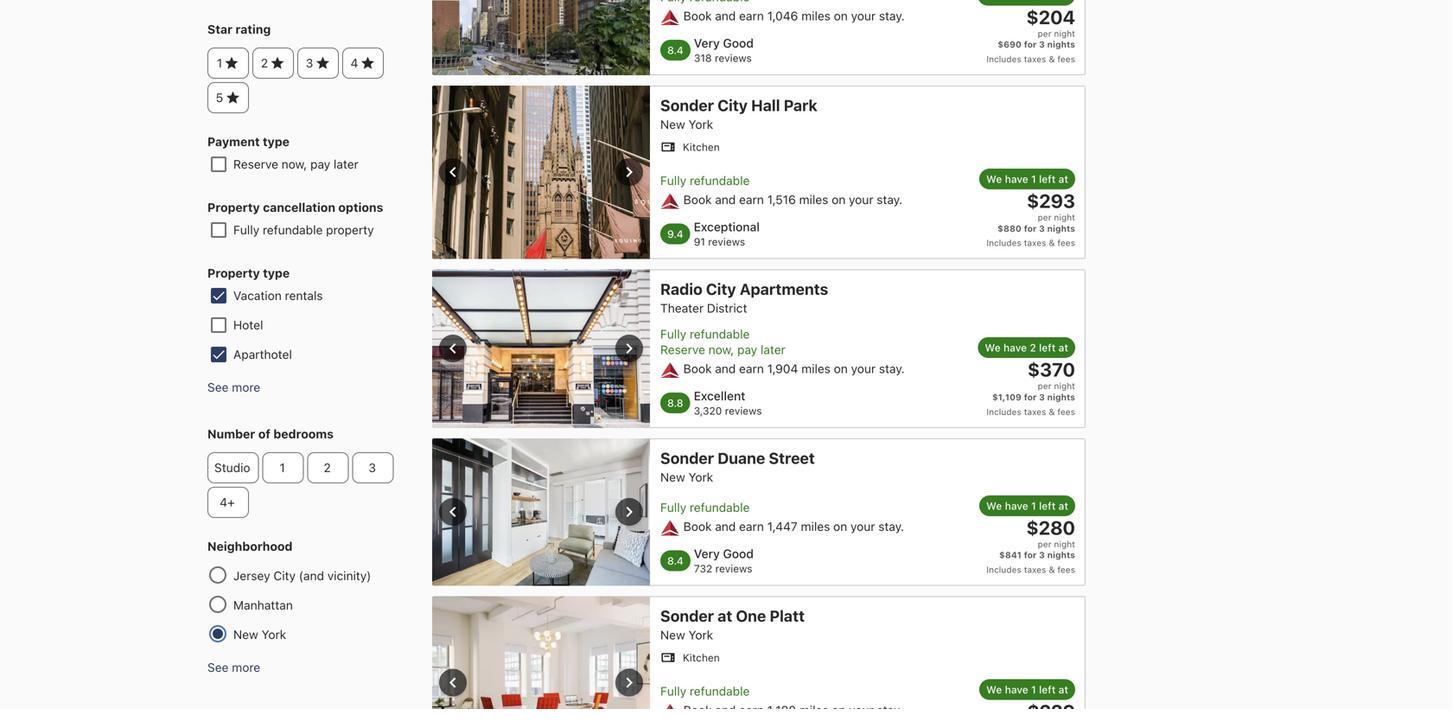 Task type: vqa. For each thing, say whether or not it's contained in the screenshot.
the topmost Fully refundable
yes



Task type: describe. For each thing, give the bounding box(es) containing it.
rating
[[236, 22, 271, 36]]

stay. for $293
[[877, 193, 903, 207]]

3 book from the top
[[684, 361, 712, 376]]

1 for we have 1 left at $280 per night $841 for 3 nights includes taxes & fees
[[1032, 500, 1037, 512]]

on right 1,904
[[834, 361, 848, 376]]

sonder for at
[[661, 606, 714, 625]]

vacation
[[233, 289, 282, 303]]

fully refundable for $293
[[661, 173, 750, 188]]

$204
[[1027, 6, 1076, 28]]

new inside sonder at one platt new york
[[661, 628, 686, 642]]

show next image for sonder city hall park image
[[619, 162, 640, 183]]

1 horizontal spatial 2
[[324, 461, 331, 475]]

0 vertical spatial pay
[[310, 157, 331, 171]]

and for $280
[[715, 519, 736, 534]]

91
[[694, 236, 706, 248]]

$370
[[1028, 358, 1076, 381]]

star
[[208, 22, 233, 36]]

& inside $204 per night $690 for 3 nights includes taxes & fees
[[1049, 54, 1056, 64]]

night for $370
[[1055, 381, 1076, 391]]

and for $293
[[715, 193, 736, 207]]

xsmall image for 4
[[360, 55, 376, 71]]

book for $204
[[684, 9, 712, 23]]

0 horizontal spatial later
[[334, 157, 359, 171]]

type for payment type
[[263, 135, 290, 149]]

includes for $280
[[987, 565, 1022, 575]]

see more for aparthotel
[[208, 380, 261, 394]]

small image for sonder city hall park
[[661, 139, 676, 155]]

4
[[351, 56, 358, 70]]

night inside $204 per night $690 for 3 nights includes taxes & fees
[[1055, 28, 1076, 38]]

on for $293
[[832, 193, 846, 207]]

book and earn 1,447 miles on your stay.
[[684, 519, 905, 534]]

property cancellation options
[[208, 200, 383, 215]]

exceptional
[[694, 220, 760, 234]]

kitchen for city
[[683, 141, 720, 153]]

fully up property type
[[233, 223, 260, 237]]

for for $280
[[1024, 550, 1037, 560]]

show next image for radio city apartments image
[[619, 338, 640, 359]]

book and earn 1,516 miles on your stay.
[[684, 193, 903, 207]]

5
[[216, 90, 223, 105]]

xsmall image for 3
[[315, 55, 331, 71]]

8.8
[[668, 397, 684, 409]]

0 horizontal spatial 2
[[261, 56, 268, 70]]

we for $280
[[987, 500, 1003, 512]]

payment type
[[208, 135, 290, 149]]

stay. for $280
[[879, 519, 905, 534]]

cancellation
[[263, 200, 336, 215]]

3 loyalty logo image from the top
[[661, 362, 680, 378]]

$841
[[1000, 550, 1022, 560]]

miles for $204
[[802, 9, 831, 23]]

reviews inside very good 318 reviews
[[715, 52, 752, 64]]

property for property cancellation options
[[208, 200, 260, 215]]

book and earn 1,046 miles on your stay.
[[684, 9, 905, 23]]

for for $293
[[1024, 223, 1037, 233]]

york down "manhattan"
[[262, 628, 286, 642]]

1,447
[[768, 519, 798, 534]]

$204 per night $690 for 3 nights includes taxes & fees
[[987, 6, 1076, 64]]

fees for $293
[[1058, 238, 1076, 248]]

fully for $293 loyalty logo
[[661, 173, 687, 188]]

taxes for $280
[[1024, 565, 1047, 575]]

new inside sonder city hall park new york
[[661, 117, 686, 131]]

very for $280
[[694, 546, 720, 561]]

later inside the fully refundable reserve now, pay later
[[761, 342, 786, 357]]

bedrooms
[[274, 427, 334, 441]]

per for $370
[[1038, 381, 1052, 391]]

per inside $204 per night $690 for 3 nights includes taxes & fees
[[1038, 28, 1052, 38]]

jersey city (and vicinity)
[[233, 569, 371, 583]]

4+
[[220, 495, 235, 509]]

1,516
[[768, 193, 796, 207]]

nights for $293
[[1048, 223, 1076, 233]]

nights for $280
[[1048, 550, 1076, 560]]

pay inside the fully refundable reserve now, pay later
[[738, 342, 758, 357]]

show previous image for sonder city hall park image
[[443, 162, 464, 183]]

radio city apartments theater district
[[661, 280, 829, 315]]

theater
[[661, 301, 704, 315]]

refundable inside the fully refundable reserve now, pay later
[[690, 327, 750, 341]]

nights for $370
[[1048, 392, 1076, 402]]

property for property type
[[208, 266, 260, 280]]

york inside sonder duane street new york
[[689, 470, 714, 484]]

318
[[694, 52, 712, 64]]

new york
[[233, 628, 286, 642]]

1 for we have 1 left at
[[1032, 683, 1037, 696]]

exceptional 91 reviews
[[694, 220, 760, 248]]

show next image for sonder at one platt image
[[619, 672, 640, 693]]

$293
[[1027, 189, 1076, 212]]

3 fully refundable from the top
[[661, 684, 750, 698]]

hotel
[[233, 318, 263, 332]]

on for $204
[[834, 9, 848, 23]]

show next image for sonder duane street image
[[619, 502, 640, 522]]

3 inside we have 2 left at $370 per night $1,109 for 3 nights includes taxes & fees
[[1040, 392, 1045, 402]]

show previous image for radio city apartments image
[[443, 338, 464, 359]]

sonder city hall park new york
[[661, 96, 818, 131]]

district
[[707, 301, 748, 315]]

per for $293
[[1038, 212, 1052, 222]]

neighborhood
[[208, 539, 293, 554]]

3,320
[[694, 405, 722, 417]]

fully for loyalty logo related to $280
[[661, 500, 687, 515]]

very good 732 reviews
[[694, 546, 754, 574]]

$690
[[998, 40, 1022, 49]]

3 inside we have 1 left at $280 per night $841 for 3 nights includes taxes & fees
[[1040, 550, 1045, 560]]

very for $204
[[694, 36, 720, 50]]

york inside sonder at one platt new york
[[689, 628, 714, 642]]

see more button for new york
[[208, 660, 412, 676]]

exterior image for $370
[[432, 269, 650, 428]]

sonder duane street new york
[[661, 449, 815, 484]]

732
[[694, 562, 713, 574]]

earn for $280
[[739, 519, 764, 534]]

we have 1 left at
[[987, 683, 1069, 696]]

business center image
[[432, 596, 650, 709]]

your right 1,904
[[852, 361, 876, 376]]

refundable down property cancellation options
[[263, 223, 323, 237]]

2 inside we have 2 left at $370 per night $1,109 for 3 nights includes taxes & fees
[[1030, 342, 1037, 354]]

3 earn from the top
[[739, 361, 764, 376]]

and for $204
[[715, 9, 736, 23]]

left for $370
[[1040, 342, 1056, 354]]

(and
[[299, 569, 324, 583]]

& for $280
[[1049, 565, 1056, 575]]

book for $293
[[684, 193, 712, 207]]

sonder for city
[[661, 96, 714, 115]]

york inside sonder city hall park new york
[[689, 117, 714, 131]]

have for $370
[[1004, 342, 1027, 354]]

duane
[[718, 449, 766, 467]]

night for $280
[[1055, 539, 1076, 549]]

stay. for $204
[[879, 9, 905, 23]]

excellent 3,320 reviews
[[694, 389, 762, 417]]

number of bedrooms
[[208, 427, 334, 441]]

new inside sonder duane street new york
[[661, 470, 686, 484]]

1 for we have 1 left at $293 per night $880 for 3 nights includes taxes & fees
[[1032, 173, 1037, 185]]

1 exterior image from the top
[[432, 0, 650, 75]]

loyalty logo image for $204
[[661, 9, 680, 25]]

living area image
[[432, 438, 650, 586]]

have for $293
[[1005, 173, 1029, 185]]

one
[[736, 606, 766, 625]]

at for $280
[[1059, 500, 1069, 512]]

exterior image for $293
[[432, 86, 650, 259]]

we have 1 left at $280 per night $841 for 3 nights includes taxes & fees
[[987, 500, 1076, 575]]

vacation rentals
[[233, 289, 323, 303]]

reserve inside the fully refundable reserve now, pay later
[[661, 342, 706, 357]]

payment
[[208, 135, 260, 149]]



Task type: locate. For each thing, give the bounding box(es) containing it.
very up "318"
[[694, 36, 720, 50]]

small image down sonder city hall park new york
[[661, 139, 676, 155]]

2 left from the top
[[1040, 342, 1056, 354]]

0 vertical spatial see more
[[208, 380, 261, 394]]

your for $280
[[851, 519, 876, 534]]

we have 2 left at $370 per night $1,109 for 3 nights includes taxes & fees
[[985, 342, 1076, 417]]

night inside we have 1 left at $293 per night $880 for 3 nights includes taxes & fees
[[1055, 212, 1076, 222]]

0 vertical spatial very
[[694, 36, 720, 50]]

includes down $690
[[987, 54, 1022, 64]]

sonder for duane
[[661, 449, 714, 467]]

city inside sonder city hall park new york
[[718, 96, 748, 115]]

4 loyalty logo image from the top
[[661, 520, 680, 536]]

4 & from the top
[[1049, 565, 1056, 575]]

fully refundable down sonder duane street new york
[[661, 500, 750, 515]]

0 horizontal spatial reserve
[[233, 157, 278, 171]]

2 down bedrooms
[[324, 461, 331, 475]]

0 horizontal spatial pay
[[310, 157, 331, 171]]

taxes inside we have 1 left at $293 per night $880 for 3 nights includes taxes & fees
[[1024, 238, 1047, 248]]

refundable down sonder at one platt new york at the bottom
[[690, 684, 750, 698]]

excellent
[[694, 389, 746, 403]]

book up excellent in the bottom of the page
[[684, 361, 712, 376]]

now, inside the fully refundable reserve now, pay later
[[709, 342, 734, 357]]

at inside we have 2 left at $370 per night $1,109 for 3 nights includes taxes & fees
[[1059, 342, 1069, 354]]

see for aparthotel
[[208, 380, 229, 394]]

property up vacation
[[208, 266, 260, 280]]

0 horizontal spatial xsmall image
[[270, 55, 286, 71]]

fees for $280
[[1058, 565, 1076, 575]]

have inside we have 2 left at $370 per night $1,109 for 3 nights includes taxes & fees
[[1004, 342, 1027, 354]]

later up options
[[334, 157, 359, 171]]

at for $293
[[1059, 173, 1069, 185]]

1 sonder from the top
[[661, 96, 714, 115]]

and down the fully refundable reserve now, pay later
[[715, 361, 736, 376]]

left inside we have 2 left at $370 per night $1,109 for 3 nights includes taxes & fees
[[1040, 342, 1056, 354]]

4 fees from the top
[[1058, 565, 1076, 575]]

xsmall image for 5
[[225, 90, 241, 106]]

good inside very good 732 reviews
[[723, 546, 754, 561]]

2 fully refundable from the top
[[661, 500, 750, 515]]

2 night from the top
[[1055, 212, 1076, 222]]

kitchen down sonder at one platt new york at the bottom
[[683, 651, 720, 664]]

book up exceptional
[[684, 193, 712, 207]]

1 xsmall image from the left
[[270, 55, 286, 71]]

0 vertical spatial sonder
[[661, 96, 714, 115]]

0 vertical spatial exterior image
[[432, 0, 650, 75]]

3 exterior image from the top
[[432, 269, 650, 428]]

3 per from the top
[[1038, 381, 1052, 391]]

0 vertical spatial city
[[718, 96, 748, 115]]

refundable up exceptional
[[690, 173, 750, 188]]

rentals
[[285, 289, 323, 303]]

5 loyalty logo image from the top
[[661, 704, 680, 709]]

very inside very good 732 reviews
[[694, 546, 720, 561]]

3 for from the top
[[1024, 392, 1037, 402]]

miles right 1,046
[[802, 9, 831, 23]]

4 left from the top
[[1040, 683, 1056, 696]]

2 small image from the top
[[661, 650, 676, 665]]

sonder down "318"
[[661, 96, 714, 115]]

vicinity)
[[328, 569, 371, 583]]

1 fees from the top
[[1058, 54, 1076, 64]]

0 vertical spatial more
[[232, 380, 261, 394]]

1 property from the top
[[208, 200, 260, 215]]

2 vertical spatial fully refundable
[[661, 684, 750, 698]]

2 for from the top
[[1024, 223, 1037, 233]]

city inside radio city apartments theater district
[[706, 280, 736, 298]]

1 vertical spatial sonder
[[661, 449, 714, 467]]

2 vertical spatial city
[[274, 569, 296, 583]]

2 up $370
[[1030, 342, 1037, 354]]

night inside we have 2 left at $370 per night $1,109 for 3 nights includes taxes & fees
[[1055, 381, 1076, 391]]

at inside sonder at one platt new york
[[718, 606, 733, 625]]

night down $370
[[1055, 381, 1076, 391]]

1 per from the top
[[1038, 28, 1052, 38]]

reviews down exceptional
[[708, 236, 746, 248]]

stay.
[[879, 9, 905, 23], [877, 193, 903, 207], [879, 361, 905, 376], [879, 519, 905, 534]]

on right 1,447 at the bottom of the page
[[834, 519, 848, 534]]

fees down $280
[[1058, 565, 1076, 575]]

1 vertical spatial type
[[263, 266, 290, 280]]

loyalty logo image for $280
[[661, 520, 680, 536]]

2 vertical spatial 2
[[324, 461, 331, 475]]

reviews
[[715, 52, 752, 64], [708, 236, 746, 248], [725, 405, 762, 417], [716, 562, 753, 574]]

left for $280
[[1040, 500, 1056, 512]]

& down $204
[[1049, 54, 1056, 64]]

refundable for $293 loyalty logo
[[690, 173, 750, 188]]

includes for $293
[[987, 238, 1022, 248]]

1 very from the top
[[694, 36, 720, 50]]

sonder inside sonder city hall park new york
[[661, 96, 714, 115]]

1 fully refundable from the top
[[661, 173, 750, 188]]

1 vertical spatial see
[[208, 660, 229, 675]]

good down book and earn 1,447 miles on your stay.
[[723, 546, 754, 561]]

reserve
[[233, 157, 278, 171], [661, 342, 706, 357]]

we have 1 left at $293 per night $880 for 3 nights includes taxes & fees
[[987, 173, 1076, 248]]

more for aparthotel
[[232, 380, 261, 394]]

2 good from the top
[[723, 546, 754, 561]]

1 horizontal spatial later
[[761, 342, 786, 357]]

type for property type
[[263, 266, 290, 280]]

2 nights from the top
[[1048, 223, 1076, 233]]

and
[[715, 9, 736, 23], [715, 193, 736, 207], [715, 361, 736, 376], [715, 519, 736, 534]]

now, up property cancellation options
[[282, 157, 307, 171]]

xsmall image for 1
[[224, 55, 240, 71]]

options
[[339, 200, 383, 215]]

for inside we have 1 left at $280 per night $841 for 3 nights includes taxes & fees
[[1024, 550, 1037, 560]]

good for $204
[[723, 36, 754, 50]]

later up 1,904
[[761, 342, 786, 357]]

at inside we have 1 left at $280 per night $841 for 3 nights includes taxes & fees
[[1059, 500, 1069, 512]]

3 includes from the top
[[987, 407, 1022, 417]]

apartments
[[740, 280, 829, 298]]

miles for $280
[[801, 519, 830, 534]]

type
[[263, 135, 290, 149], [263, 266, 290, 280]]

1
[[217, 56, 222, 70], [1032, 173, 1037, 185], [280, 461, 285, 475], [1032, 500, 1037, 512], [1032, 683, 1037, 696]]

on right 1,516
[[832, 193, 846, 207]]

taxes down $293
[[1024, 238, 1047, 248]]

2 more from the top
[[232, 660, 261, 675]]

star rating
[[208, 22, 271, 36]]

miles right 1,904
[[802, 361, 831, 376]]

very inside very good 318 reviews
[[694, 36, 720, 50]]

earn left 1,046
[[739, 9, 764, 23]]

per
[[1038, 28, 1052, 38], [1038, 212, 1052, 222], [1038, 381, 1052, 391], [1038, 539, 1052, 549]]

refundable for 1st loyalty logo from the bottom
[[690, 684, 750, 698]]

good inside very good 318 reviews
[[723, 36, 754, 50]]

2 book from the top
[[684, 193, 712, 207]]

nights inside we have 1 left at $293 per night $880 for 3 nights includes taxes & fees
[[1048, 223, 1076, 233]]

radio
[[661, 280, 703, 298]]

good
[[723, 36, 754, 50], [723, 546, 754, 561]]

city for jersey
[[274, 569, 296, 583]]

includes down $880
[[987, 238, 1022, 248]]

fully refundable up exceptional
[[661, 173, 750, 188]]

1 horizontal spatial xsmall image
[[360, 55, 376, 71]]

per for $280
[[1038, 539, 1052, 549]]

for right $1,109
[[1024, 392, 1037, 402]]

2 see more from the top
[[208, 660, 261, 675]]

includes inside we have 1 left at $293 per night $880 for 3 nights includes taxes & fees
[[987, 238, 1022, 248]]

book
[[684, 9, 712, 23], [684, 193, 712, 207], [684, 361, 712, 376], [684, 519, 712, 534]]

city for sonder
[[718, 96, 748, 115]]

includes for $370
[[987, 407, 1022, 417]]

nights down $280
[[1048, 550, 1076, 560]]

2 vertical spatial exterior image
[[432, 269, 650, 428]]

jersey
[[233, 569, 270, 583]]

miles for $293
[[800, 193, 829, 207]]

aparthotel
[[233, 347, 292, 362]]

1 vertical spatial more
[[232, 660, 261, 675]]

nights inside $204 per night $690 for 3 nights includes taxes & fees
[[1048, 40, 1076, 49]]

on
[[834, 9, 848, 23], [832, 193, 846, 207], [834, 361, 848, 376], [834, 519, 848, 534]]

fully refundable reserve now, pay later
[[661, 327, 786, 357]]

your right 1,046
[[852, 9, 876, 23]]

exterior image
[[432, 0, 650, 75], [432, 86, 650, 259], [432, 269, 650, 428]]

1 & from the top
[[1049, 54, 1056, 64]]

0 vertical spatial 2
[[261, 56, 268, 70]]

fees inside we have 1 left at $280 per night $841 for 3 nights includes taxes & fees
[[1058, 565, 1076, 575]]

city up "district"
[[706, 280, 736, 298]]

0 vertical spatial property
[[208, 200, 260, 215]]

street
[[769, 449, 815, 467]]

xsmall image for 2
[[270, 55, 286, 71]]

per inside we have 2 left at $370 per night $1,109 for 3 nights includes taxes & fees
[[1038, 381, 1052, 391]]

2 property from the top
[[208, 266, 260, 280]]

kitchen for at
[[683, 651, 720, 664]]

fees down $370
[[1058, 407, 1076, 417]]

very
[[694, 36, 720, 50], [694, 546, 720, 561]]

1 vertical spatial later
[[761, 342, 786, 357]]

8.4 left "318"
[[668, 44, 684, 56]]

later
[[334, 157, 359, 171], [761, 342, 786, 357]]

new
[[661, 117, 686, 131], [661, 470, 686, 484], [233, 628, 258, 642], [661, 628, 686, 642]]

york down 732 at the left of the page
[[689, 628, 714, 642]]

night inside we have 1 left at $280 per night $841 for 3 nights includes taxes & fees
[[1055, 539, 1076, 549]]

xsmall image
[[224, 55, 240, 71], [315, 55, 331, 71], [225, 90, 241, 106]]

night down $280
[[1055, 539, 1076, 549]]

9.4
[[668, 228, 684, 240]]

1 vertical spatial fully refundable
[[661, 500, 750, 515]]

manhattan
[[233, 598, 293, 612]]

3 & from the top
[[1049, 407, 1056, 417]]

3 night from the top
[[1055, 381, 1076, 391]]

4 taxes from the top
[[1024, 565, 1047, 575]]

1 horizontal spatial reserve
[[661, 342, 706, 357]]

4 earn from the top
[[739, 519, 764, 534]]

per down $293
[[1038, 212, 1052, 222]]

night down $293
[[1055, 212, 1076, 222]]

3 inside $204 per night $690 for 3 nights includes taxes & fees
[[1040, 40, 1045, 49]]

per inside we have 1 left at $293 per night $880 for 3 nights includes taxes & fees
[[1038, 212, 1052, 222]]

1 vertical spatial 8.4
[[668, 555, 684, 567]]

0 vertical spatial small image
[[661, 139, 676, 155]]

see more down aparthotel
[[208, 380, 261, 394]]

fees inside we have 2 left at $370 per night $1,109 for 3 nights includes taxes & fees
[[1058, 407, 1076, 417]]

0 horizontal spatial now,
[[282, 157, 307, 171]]

fees inside we have 1 left at $293 per night $880 for 3 nights includes taxes & fees
[[1058, 238, 1076, 248]]

per down $280
[[1038, 539, 1052, 549]]

1 see from the top
[[208, 380, 229, 394]]

book up "318"
[[684, 9, 712, 23]]

sonder inside sonder duane street new york
[[661, 449, 714, 467]]

xsmall image down rating
[[270, 55, 286, 71]]

property
[[326, 223, 374, 237]]

& for $293
[[1049, 238, 1056, 248]]

1 book from the top
[[684, 9, 712, 23]]

2 exterior image from the top
[[432, 86, 650, 259]]

more for new york
[[232, 660, 261, 675]]

loyalty logo image for $293
[[661, 193, 680, 209]]

your for $204
[[852, 9, 876, 23]]

see more for new york
[[208, 660, 261, 675]]

2 & from the top
[[1049, 238, 1056, 248]]

2 horizontal spatial 2
[[1030, 342, 1037, 354]]

4 for from the top
[[1024, 550, 1037, 560]]

2 xsmall image from the left
[[360, 55, 376, 71]]

loyalty logo image
[[661, 9, 680, 25], [661, 193, 680, 209], [661, 362, 680, 378], [661, 520, 680, 536], [661, 704, 680, 709]]

we inside we have 1 left at $293 per night $880 for 3 nights includes taxes & fees
[[987, 173, 1003, 185]]

2 very from the top
[[694, 546, 720, 561]]

for inside $204 per night $690 for 3 nights includes taxes & fees
[[1024, 40, 1037, 49]]

& inside we have 2 left at $370 per night $1,109 for 3 nights includes taxes & fees
[[1049, 407, 1056, 417]]

left
[[1040, 173, 1056, 185], [1040, 342, 1056, 354], [1040, 500, 1056, 512], [1040, 683, 1056, 696]]

2 and from the top
[[715, 193, 736, 207]]

fees
[[1058, 54, 1076, 64], [1058, 238, 1076, 248], [1058, 407, 1076, 417], [1058, 565, 1076, 575]]

includes inside $204 per night $690 for 3 nights includes taxes & fees
[[987, 54, 1022, 64]]

1 night from the top
[[1055, 28, 1076, 38]]

refundable down "district"
[[690, 327, 750, 341]]

sonder at one platt new york
[[661, 606, 805, 642]]

type up the reserve now, pay later
[[263, 135, 290, 149]]

2 earn from the top
[[739, 193, 764, 207]]

4 night from the top
[[1055, 539, 1076, 549]]

york down "318"
[[689, 117, 714, 131]]

miles right 1,447 at the bottom of the page
[[801, 519, 830, 534]]

0 vertical spatial fully refundable
[[661, 173, 750, 188]]

3
[[1040, 40, 1045, 49], [306, 56, 313, 70], [1040, 223, 1045, 233], [1040, 392, 1045, 402], [369, 461, 376, 475], [1040, 550, 1045, 560]]

1 loyalty logo image from the top
[[661, 9, 680, 25]]

1 vertical spatial reserve
[[661, 342, 706, 357]]

1 vertical spatial pay
[[738, 342, 758, 357]]

1 type from the top
[[263, 135, 290, 149]]

taxes
[[1024, 54, 1047, 64], [1024, 238, 1047, 248], [1024, 407, 1047, 417], [1024, 565, 1047, 575]]

earn left 1,447 at the bottom of the page
[[739, 519, 764, 534]]

more
[[232, 380, 261, 394], [232, 660, 261, 675]]

show previous image for sonder at one platt image
[[443, 672, 464, 693]]

at
[[1059, 173, 1069, 185], [1059, 342, 1069, 354], [1059, 500, 1069, 512], [718, 606, 733, 625], [1059, 683, 1069, 696]]

2 down rating
[[261, 56, 268, 70]]

2 sonder from the top
[[661, 449, 714, 467]]

very good 318 reviews
[[694, 36, 754, 64]]

fully refundable for $280
[[661, 500, 750, 515]]

taxes inside $204 per night $690 for 3 nights includes taxes & fees
[[1024, 54, 1047, 64]]

1 see more button from the top
[[208, 380, 412, 395]]

earn left 1,904
[[739, 361, 764, 376]]

sonder down 3,320
[[661, 449, 714, 467]]

nights down $293
[[1048, 223, 1076, 233]]

pay
[[310, 157, 331, 171], [738, 342, 758, 357]]

xsmall image
[[270, 55, 286, 71], [360, 55, 376, 71]]

pay down "district"
[[738, 342, 758, 357]]

2 loyalty logo image from the top
[[661, 193, 680, 209]]

now,
[[282, 157, 307, 171], [709, 342, 734, 357]]

hall
[[752, 96, 781, 115]]

very up 732 at the left of the page
[[694, 546, 720, 561]]

earn for $204
[[739, 9, 764, 23]]

fully inside the fully refundable reserve now, pay later
[[661, 327, 687, 341]]

left for $293
[[1040, 173, 1056, 185]]

your
[[852, 9, 876, 23], [849, 193, 874, 207], [852, 361, 876, 376], [851, 519, 876, 534]]

have inside we have 1 left at $293 per night $880 for 3 nights includes taxes & fees
[[1005, 173, 1029, 185]]

1 vertical spatial kitchen
[[683, 651, 720, 664]]

book up 732 at the left of the page
[[684, 519, 712, 534]]

studio
[[214, 461, 250, 475]]

at inside we have 1 left at $293 per night $880 for 3 nights includes taxes & fees
[[1059, 173, 1069, 185]]

city for radio
[[706, 280, 736, 298]]

see more button up bedrooms
[[208, 380, 412, 395]]

pay up cancellation
[[310, 157, 331, 171]]

small image
[[661, 139, 676, 155], [661, 650, 676, 665]]

taxes for $293
[[1024, 238, 1047, 248]]

we for $293
[[987, 173, 1003, 185]]

we for $370
[[985, 342, 1001, 354]]

taxes down $280
[[1024, 565, 1047, 575]]

8.4 for $204
[[668, 44, 684, 56]]

2 per from the top
[[1038, 212, 1052, 222]]

for
[[1024, 40, 1037, 49], [1024, 223, 1037, 233], [1024, 392, 1037, 402], [1024, 550, 1037, 560]]

1 horizontal spatial now,
[[709, 342, 734, 357]]

property left cancellation
[[208, 200, 260, 215]]

0 vertical spatial see
[[208, 380, 229, 394]]

see for new york
[[208, 660, 229, 675]]

see more down new york
[[208, 660, 261, 675]]

taxes down $204
[[1024, 54, 1047, 64]]

3 sonder from the top
[[661, 606, 714, 625]]

2 8.4 from the top
[[668, 555, 684, 567]]

fully refundable property
[[233, 223, 374, 237]]

per inside we have 1 left at $280 per night $841 for 3 nights includes taxes & fees
[[1038, 539, 1052, 549]]

includes inside we have 1 left at $280 per night $841 for 3 nights includes taxes & fees
[[987, 565, 1022, 575]]

$1,109
[[993, 392, 1022, 402]]

sonder
[[661, 96, 714, 115], [661, 449, 714, 467], [661, 606, 714, 625]]

refundable for loyalty logo related to $280
[[690, 500, 750, 515]]

miles right 1,516
[[800, 193, 829, 207]]

2 vertical spatial sonder
[[661, 606, 714, 625]]

0 vertical spatial reserve
[[233, 157, 278, 171]]

2 see more button from the top
[[208, 660, 412, 676]]

xsmall image right 5 on the top
[[225, 90, 241, 106]]

1 vertical spatial now,
[[709, 342, 734, 357]]

taxes for $370
[[1024, 407, 1047, 417]]

and up exceptional
[[715, 193, 736, 207]]

fully refundable
[[661, 173, 750, 188], [661, 500, 750, 515], [661, 684, 750, 698]]

fully right show next image for sonder at one platt
[[661, 684, 687, 698]]

night for $293
[[1055, 212, 1076, 222]]

1 vertical spatial small image
[[661, 650, 676, 665]]

4 and from the top
[[715, 519, 736, 534]]

0 vertical spatial later
[[334, 157, 359, 171]]

1 inside we have 1 left at $280 per night $841 for 3 nights includes taxes & fees
[[1032, 500, 1037, 512]]

3 and from the top
[[715, 361, 736, 376]]

1 vertical spatial very
[[694, 546, 720, 561]]

4 nights from the top
[[1048, 550, 1076, 560]]

earn
[[739, 9, 764, 23], [739, 193, 764, 207], [739, 361, 764, 376], [739, 519, 764, 534]]

for inside we have 1 left at $293 per night $880 for 3 nights includes taxes & fees
[[1024, 223, 1037, 233]]

refundable down sonder duane street new york
[[690, 500, 750, 515]]

sonder down 732 at the left of the page
[[661, 606, 714, 625]]

1 vertical spatial exterior image
[[432, 86, 650, 259]]

2 kitchen from the top
[[683, 651, 720, 664]]

reserve down payment type
[[233, 157, 278, 171]]

miles
[[802, 9, 831, 23], [800, 193, 829, 207], [802, 361, 831, 376], [801, 519, 830, 534]]

& inside we have 1 left at $293 per night $880 for 3 nights includes taxes & fees
[[1049, 238, 1056, 248]]

reviews down excellent in the bottom of the page
[[725, 405, 762, 417]]

3 fees from the top
[[1058, 407, 1076, 417]]

sonder inside sonder at one platt new york
[[661, 606, 714, 625]]

0 vertical spatial 8.4
[[668, 44, 684, 56]]

4 includes from the top
[[987, 565, 1022, 575]]

1 horizontal spatial pay
[[738, 342, 758, 357]]

for inside we have 2 left at $370 per night $1,109 for 3 nights includes taxes & fees
[[1024, 392, 1037, 402]]

0 vertical spatial see more button
[[208, 380, 412, 395]]

4 per from the top
[[1038, 539, 1052, 549]]

1 and from the top
[[715, 9, 736, 23]]

$880
[[998, 223, 1022, 233]]

3 nights from the top
[[1048, 392, 1076, 402]]

earn for $293
[[739, 193, 764, 207]]

1 left from the top
[[1040, 173, 1056, 185]]

1 vertical spatial see more button
[[208, 660, 412, 676]]

2 see from the top
[[208, 660, 229, 675]]

on right 1,046
[[834, 9, 848, 23]]

book for $280
[[684, 519, 712, 534]]

kitchen
[[683, 141, 720, 153], [683, 651, 720, 664]]

your right 1,516
[[849, 193, 874, 207]]

includes inside we have 2 left at $370 per night $1,109 for 3 nights includes taxes & fees
[[987, 407, 1022, 417]]

on for $280
[[834, 519, 848, 534]]

fees inside $204 per night $690 for 3 nights includes taxes & fees
[[1058, 54, 1076, 64]]

xsmall image left 4
[[315, 55, 331, 71]]

fees for $370
[[1058, 407, 1076, 417]]

number
[[208, 427, 255, 441]]

1 includes from the top
[[987, 54, 1022, 64]]

taxes inside we have 1 left at $280 per night $841 for 3 nights includes taxes & fees
[[1024, 565, 1047, 575]]

1 kitchen from the top
[[683, 141, 720, 153]]

1 nights from the top
[[1048, 40, 1076, 49]]

1 more from the top
[[232, 380, 261, 394]]

more down aparthotel
[[232, 380, 261, 394]]

2 includes from the top
[[987, 238, 1022, 248]]

fully right show next image for sonder duane street at bottom left
[[661, 500, 687, 515]]

3 inside we have 1 left at $293 per night $880 for 3 nights includes taxes & fees
[[1040, 223, 1045, 233]]

more down new york
[[232, 660, 261, 675]]

we
[[987, 173, 1003, 185], [985, 342, 1001, 354], [987, 500, 1003, 512], [987, 683, 1003, 696]]

& inside we have 1 left at $280 per night $841 for 3 nights includes taxes & fees
[[1049, 565, 1056, 575]]

$280
[[1027, 516, 1076, 539]]

nights inside we have 1 left at $280 per night $841 for 3 nights includes taxes & fees
[[1048, 550, 1076, 560]]

good for $280
[[723, 546, 754, 561]]

includes down $841 on the bottom right
[[987, 565, 1022, 575]]

reviews inside exceptional 91 reviews
[[708, 236, 746, 248]]

taxes inside we have 2 left at $370 per night $1,109 for 3 nights includes taxes & fees
[[1024, 407, 1047, 417]]

park
[[784, 96, 818, 115]]

left inside we have 1 left at $280 per night $841 for 3 nights includes taxes & fees
[[1040, 500, 1056, 512]]

fully right the "show next image for sonder city hall park"
[[661, 173, 687, 188]]

nights down $370
[[1048, 392, 1076, 402]]

night
[[1055, 28, 1076, 38], [1055, 212, 1076, 222], [1055, 381, 1076, 391], [1055, 539, 1076, 549]]

have inside we have 1 left at $280 per night $841 for 3 nights includes taxes & fees
[[1005, 500, 1029, 512]]

reviews right 732 at the left of the page
[[716, 562, 753, 574]]

8.4 left 732 at the left of the page
[[668, 555, 684, 567]]

1 good from the top
[[723, 36, 754, 50]]

fees down $204
[[1058, 54, 1076, 64]]

city left the (and
[[274, 569, 296, 583]]

1 earn from the top
[[739, 9, 764, 23]]

of
[[258, 427, 271, 441]]

includes
[[987, 54, 1022, 64], [987, 238, 1022, 248], [987, 407, 1022, 417], [987, 565, 1022, 575]]

reviews right "318"
[[715, 52, 752, 64]]

1,904
[[768, 361, 799, 376]]

2 taxes from the top
[[1024, 238, 1047, 248]]

2 fees from the top
[[1058, 238, 1076, 248]]

earn left 1,516
[[739, 193, 764, 207]]

property type
[[208, 266, 290, 280]]

4 book from the top
[[684, 519, 712, 534]]

reserve now, pay later
[[233, 157, 359, 171]]

& down $370
[[1049, 407, 1056, 417]]

book and earn 1,904 miles on your stay.
[[684, 361, 905, 376]]

your for $293
[[849, 193, 874, 207]]

2 type from the top
[[263, 266, 290, 280]]

1 small image from the top
[[661, 139, 676, 155]]

show previous image for sonder duane street image
[[443, 502, 464, 522]]

0 vertical spatial good
[[723, 36, 754, 50]]

1 8.4 from the top
[[668, 44, 684, 56]]

reviews inside excellent 3,320 reviews
[[725, 405, 762, 417]]

1 vertical spatial property
[[208, 266, 260, 280]]

1 vertical spatial 2
[[1030, 342, 1037, 354]]

left inside we have 1 left at $293 per night $880 for 3 nights includes taxes & fees
[[1040, 173, 1056, 185]]

good down book and earn 1,046 miles on your stay.
[[723, 36, 754, 50]]

& for $370
[[1049, 407, 1056, 417]]

type up the vacation rentals
[[263, 266, 290, 280]]

1 vertical spatial see more
[[208, 660, 261, 675]]

we inside we have 2 left at $370 per night $1,109 for 3 nights includes taxes & fees
[[985, 342, 1001, 354]]

xsmall image down star rating
[[224, 55, 240, 71]]

at for $370
[[1059, 342, 1069, 354]]

1 for from the top
[[1024, 40, 1037, 49]]

includes down $1,109
[[987, 407, 1022, 417]]

8.4 for $280
[[668, 555, 684, 567]]

xsmall image right 4
[[360, 55, 376, 71]]

0 vertical spatial kitchen
[[683, 141, 720, 153]]

0 vertical spatial now,
[[282, 157, 307, 171]]

night down $204
[[1055, 28, 1076, 38]]

3 left from the top
[[1040, 500, 1056, 512]]

1 inside we have 1 left at $293 per night $880 for 3 nights includes taxes & fees
[[1032, 173, 1037, 185]]

platt
[[770, 606, 805, 625]]

& down $293
[[1049, 238, 1056, 248]]

reviews inside very good 732 reviews
[[716, 562, 753, 574]]

1,046
[[768, 9, 799, 23]]

small image for sonder at one platt
[[661, 650, 676, 665]]

reserve down the theater
[[661, 342, 706, 357]]

per down $204
[[1038, 28, 1052, 38]]

we inside we have 1 left at $280 per night $841 for 3 nights includes taxes & fees
[[987, 500, 1003, 512]]

0 vertical spatial type
[[263, 135, 290, 149]]

8.4
[[668, 44, 684, 56], [668, 555, 684, 567]]

have for $280
[[1005, 500, 1029, 512]]

3 taxes from the top
[[1024, 407, 1047, 417]]

nights inside we have 2 left at $370 per night $1,109 for 3 nights includes taxes & fees
[[1048, 392, 1076, 402]]

now, down "district"
[[709, 342, 734, 357]]

1 vertical spatial city
[[706, 280, 736, 298]]

small image down sonder at one platt new york at the bottom
[[661, 650, 676, 665]]

for for $370
[[1024, 392, 1037, 402]]

fully down the theater
[[661, 327, 687, 341]]

1 see more from the top
[[208, 380, 261, 394]]

for right $880
[[1024, 223, 1037, 233]]

1 vertical spatial good
[[723, 546, 754, 561]]

see more button for aparthotel
[[208, 380, 412, 395]]

1 taxes from the top
[[1024, 54, 1047, 64]]

fully for 1st loyalty logo from the bottom
[[661, 684, 687, 698]]



